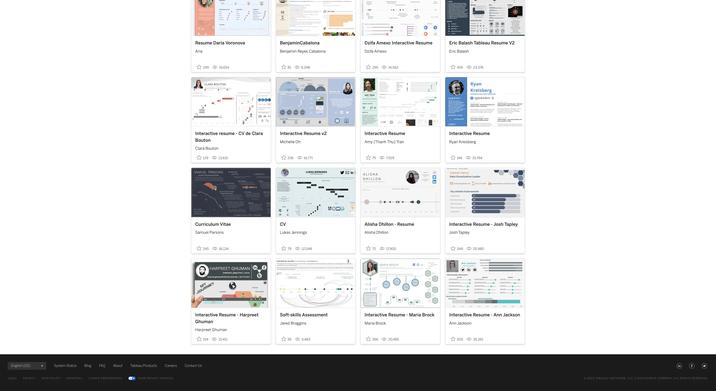 Task type: locate. For each thing, give the bounding box(es) containing it.
vitae
[[220, 222, 231, 227]]

eric balash tableau resume v2 link
[[449, 40, 521, 47]]

alisha for alisha dhillon
[[365, 231, 375, 235]]

harpreet up 154
[[195, 328, 211, 333]]

workbook thumbnail image for aria
[[191, 0, 271, 36]]

eric for eric balash
[[449, 49, 456, 54]]

add favorite button down samuel
[[195, 245, 210, 253]]

0 vertical spatial harpreet
[[240, 313, 259, 318]]

bouton
[[195, 138, 211, 143], [205, 146, 218, 151]]

1 horizontal spatial cv
[[280, 222, 286, 227]]

interactive up (thanh
[[365, 131, 387, 137]]

- up josh tapley link
[[491, 222, 493, 227]]

interactive resume up the amy (thanh thu) tran
[[365, 131, 405, 137]]

dzifa up 295 button
[[365, 49, 373, 54]]

1 vertical spatial maria
[[365, 321, 375, 326]]

0 vertical spatial tapley
[[504, 222, 518, 227]]

workbook thumbnail image for ryan kreisberg
[[445, 77, 525, 127]]

resume daria voronova link
[[195, 40, 267, 47]]

ryan kreisberg link
[[449, 137, 521, 145]]

ann inside 'link'
[[449, 321, 456, 326]]

2 dzifa from the top
[[365, 49, 373, 54]]

Add Favorite button
[[280, 63, 293, 71]]

- up the 'maria brock' link
[[406, 313, 408, 318]]

13,615
[[219, 156, 228, 160]]

add favorite button containing 505
[[449, 336, 464, 344]]

0 horizontal spatial ann
[[449, 321, 456, 326]]

0 horizontal spatial tableau
[[130, 364, 142, 368]]

interactive for ryan kreisberg
[[449, 131, 472, 137]]

interactive inside interactive resume - cv de clara bouton
[[195, 131, 218, 137]]

bouton up clara bouton
[[195, 138, 211, 143]]

tapley
[[504, 222, 518, 227], [458, 231, 470, 235]]

1 vertical spatial harpreet
[[195, 328, 211, 333]]

5,463 views element
[[293, 336, 312, 344]]

(thanh
[[374, 140, 386, 144]]

legal
[[8, 377, 17, 381]]

privacy right your
[[147, 377, 159, 381]]

add favorite button containing 245
[[195, 245, 210, 253]]

2 horizontal spatial tableau
[[595, 377, 609, 381]]

careers
[[165, 364, 177, 368]]

dzifa
[[365, 40, 375, 46], [365, 49, 373, 54]]

1 horizontal spatial brock
[[422, 313, 435, 318]]

uninstall link
[[66, 376, 83, 382]]

add favorite button down "harpreet ghuman"
[[195, 336, 210, 344]]

1 vertical spatial alisha
[[365, 231, 375, 235]]

1 vertical spatial cv
[[280, 222, 286, 227]]

Add Favorite button
[[280, 336, 293, 344]]

cv inside interactive resume - cv de clara bouton
[[239, 131, 244, 137]]

0 horizontal spatial interactive resume
[[365, 131, 405, 137]]

amexo for dzifa amexo
[[374, 49, 386, 54]]

add favorite button containing 236
[[280, 154, 295, 162]]

add favorite button containing 72
[[365, 245, 377, 253]]

balash for eric balash tableau resume v2
[[458, 40, 473, 46]]

0 horizontal spatial interactive resume link
[[365, 131, 436, 137]]

alisha up alisha dhillon
[[365, 222, 378, 227]]

harpreet ghuman
[[195, 328, 227, 333]]

company.
[[658, 377, 673, 381]]

amexo up the dzifa amexo
[[376, 40, 391, 46]]

balash up eric balash
[[458, 40, 473, 46]]

amy
[[365, 140, 373, 144]]

eric for eric balash tableau resume v2
[[449, 40, 457, 46]]

amexo up 295
[[374, 49, 386, 54]]

295
[[372, 66, 378, 70]]

interactive up "michelle oh"
[[280, 131, 303, 137]]

tableau
[[474, 40, 490, 46], [130, 364, 142, 368], [595, 377, 609, 381]]

system
[[54, 364, 66, 368]]

cookie preferences button
[[89, 376, 122, 382]]

alisha for alisha dhillon - resume
[[365, 222, 378, 227]]

harpreet
[[240, 313, 259, 318], [195, 328, 211, 333]]

1 vertical spatial tapley
[[458, 231, 470, 235]]

1 interactive resume from the left
[[365, 131, 405, 137]]

0 vertical spatial balash
[[458, 40, 473, 46]]

16,771 views element
[[295, 154, 315, 162]]

16,134 views element
[[210, 245, 230, 253]]

0 vertical spatial tableau
[[474, 40, 490, 46]]

cookie
[[89, 377, 100, 381]]

6,248
[[301, 66, 310, 70]]

interactive for clara bouton
[[195, 131, 218, 137]]

workbook thumbnail image for dzifa amexo
[[361, 0, 440, 36]]

v2
[[322, 131, 327, 137]]

add favorite button down michelle
[[280, 154, 295, 162]]

interactive resume - harpreet ghuman link
[[195, 312, 267, 326]]

35,261
[[473, 338, 483, 342]]

soft-skills assessment
[[280, 313, 328, 318]]

Add Favorite button
[[365, 336, 380, 344]]

23,376 views element
[[464, 64, 485, 72]]

oh
[[295, 140, 301, 144]]

add favorite button down aria
[[195, 63, 210, 71]]

balash up 426 at the right of the page
[[457, 49, 469, 54]]

1 alisha from the top
[[365, 222, 378, 227]]

contact us link
[[185, 364, 202, 369]]

add favorite button for ann jackson
[[449, 336, 464, 344]]

dzifa up the dzifa amexo
[[365, 40, 375, 46]]

josh up 349
[[449, 231, 458, 235]]

add favorite button down clara bouton
[[195, 154, 210, 162]]

tran
[[396, 140, 404, 144]]

0 horizontal spatial cv
[[239, 131, 244, 137]]

tableau right 2023
[[595, 377, 609, 381]]

0 vertical spatial clara
[[252, 131, 263, 137]]

interactive up "josh tapley"
[[449, 222, 472, 227]]

maria brock
[[365, 321, 386, 326]]

-
[[236, 131, 237, 137], [395, 222, 396, 227], [491, 222, 493, 227], [237, 313, 239, 318], [406, 313, 408, 318], [491, 313, 493, 318]]

eric inside eric balash link
[[449, 49, 456, 54]]

16,771
[[304, 156, 313, 160]]

add favorite button for clara bouton
[[195, 154, 210, 162]]

1 interactive resume link from the left
[[365, 131, 436, 137]]

cv left de
[[239, 131, 244, 137]]

ghuman up "harpreet ghuman"
[[195, 319, 213, 325]]

samuel parsons link
[[195, 228, 267, 236]]

alisha up 72 at right bottom
[[365, 231, 375, 235]]

workbook thumbnail image
[[191, 0, 271, 36], [276, 0, 355, 36], [361, 0, 440, 36], [445, 0, 525, 36], [191, 77, 271, 127], [276, 77, 355, 127], [361, 77, 440, 127], [445, 77, 525, 127], [191, 168, 271, 217], [276, 168, 355, 217], [361, 168, 440, 217], [445, 168, 525, 217], [191, 259, 271, 308], [276, 259, 355, 308], [361, 259, 440, 308], [445, 259, 525, 308]]

workbook thumbnail image for jared braggins
[[276, 259, 355, 308]]

dzifa for dzifa amexo
[[365, 49, 373, 54]]

- right resume
[[236, 131, 237, 137]]

interactive up ryan kreisberg
[[449, 131, 472, 137]]

bouton up 129
[[205, 146, 218, 151]]

2 eric from the top
[[449, 49, 456, 54]]

reserved.
[[692, 377, 708, 381]]

benjamin reyes cabalona
[[280, 49, 326, 54]]

2 interactive resume from the left
[[449, 131, 490, 137]]

1 vertical spatial ghuman
[[212, 328, 227, 333]]

13,615 views element
[[210, 154, 230, 162]]

add favorite button for amy (thanh thu) tran
[[365, 154, 377, 162]]

interactive up clara bouton
[[195, 131, 218, 137]]

interactive up "harpreet ghuman"
[[195, 313, 218, 318]]

interactive for amy (thanh thu) tran
[[365, 131, 387, 137]]

add favorite button for harpreet ghuman
[[195, 336, 210, 344]]

1 vertical spatial brock
[[376, 321, 386, 326]]

maria up 356 button
[[365, 321, 375, 326]]

interactive resume link up tran
[[365, 131, 436, 137]]

privacy
[[23, 377, 36, 381], [147, 377, 159, 381]]

- for resume
[[395, 222, 396, 227]]

interactive resume link up 'kreisberg'
[[449, 131, 521, 137]]

17,900 views element
[[377, 245, 398, 253]]

1 horizontal spatial interactive resume link
[[449, 131, 521, 137]]

clara right de
[[252, 131, 263, 137]]

1 vertical spatial bouton
[[205, 146, 218, 151]]

add favorite button containing 249
[[195, 63, 210, 71]]

harpreet up harpreet ghuman link
[[240, 313, 259, 318]]

eric balash tableau resume v2
[[449, 40, 515, 46]]

interactive up ann jackson
[[449, 313, 472, 318]]

0 vertical spatial dhillon
[[379, 222, 393, 227]]

10,764 views element
[[464, 154, 484, 162]]

1 horizontal spatial tapley
[[504, 222, 518, 227]]

add favorite button down "josh tapley"
[[449, 245, 464, 253]]

1 eric from the top
[[449, 40, 457, 46]]

1 horizontal spatial ann
[[494, 313, 502, 318]]

tableau up your
[[130, 364, 142, 368]]

- up the ann jackson 'link'
[[491, 313, 493, 318]]

interactive for maria brock
[[365, 313, 387, 318]]

ghuman inside harpreet ghuman link
[[212, 328, 227, 333]]

1 horizontal spatial maria
[[409, 313, 421, 318]]

eric up 426 button
[[449, 49, 456, 54]]

contact us
[[185, 364, 202, 368]]

lukas jennings link
[[280, 228, 352, 236]]

10,411
[[219, 338, 228, 342]]

add favorite button containing 349
[[449, 245, 464, 253]]

interactive
[[392, 40, 414, 46], [195, 131, 218, 137], [280, 131, 303, 137], [365, 131, 387, 137], [449, 131, 472, 137], [449, 222, 472, 227], [195, 313, 218, 318], [365, 313, 387, 318], [449, 313, 472, 318]]

interactive resume link for amy (thanh thu) tran
[[365, 131, 436, 137]]

0 vertical spatial ghuman
[[195, 319, 213, 325]]

maria up the 'maria brock' link
[[409, 313, 421, 318]]

add favorite button down ryan
[[449, 154, 464, 162]]

add favorite button containing 75
[[365, 154, 377, 162]]

0 vertical spatial maria
[[409, 313, 421, 318]]

cookie preferences
[[89, 377, 122, 381]]

1 vertical spatial jackson
[[457, 321, 472, 326]]

cv link
[[280, 222, 352, 228]]

- inside the 'interactive resume - harpreet ghuman'
[[237, 313, 239, 318]]

Add Favorite button
[[449, 63, 464, 71]]

- up harpreet ghuman link
[[237, 313, 239, 318]]

0 vertical spatial bouton
[[195, 138, 211, 143]]

add favorite button containing 79
[[280, 245, 293, 253]]

add favorite button for alisha dhillon
[[365, 245, 377, 253]]

0 vertical spatial jackson
[[503, 313, 520, 318]]

add favorite button containing 146
[[449, 154, 464, 162]]

- up 'alisha dhillon' link on the bottom right
[[395, 222, 396, 227]]

0 horizontal spatial brock
[[376, 321, 386, 326]]

eric up eric balash
[[449, 40, 457, 46]]

josh up josh tapley link
[[494, 222, 503, 227]]

2 interactive resume link from the left
[[449, 131, 521, 137]]

clara bouton link
[[195, 144, 267, 152]]

josh
[[494, 222, 503, 227], [449, 231, 458, 235]]

add favorite button containing 154
[[195, 336, 210, 344]]

add favorite button containing 129
[[195, 154, 210, 162]]

add favorite button for michelle oh
[[280, 154, 295, 162]]

- inside interactive resume - cv de clara bouton
[[236, 131, 237, 137]]

interactive resume link for ryan kreisberg
[[449, 131, 521, 137]]

0 vertical spatial amexo
[[376, 40, 391, 46]]

1 vertical spatial balash
[[457, 49, 469, 54]]

eric inside eric balash tableau resume v2 link
[[449, 40, 457, 46]]

workbook thumbnail image for michelle oh
[[276, 77, 355, 127]]

1 horizontal spatial harpreet
[[240, 313, 259, 318]]

workbook thumbnail image for harpreet ghuman
[[191, 259, 271, 308]]

michelle oh
[[280, 140, 301, 144]]

add favorite button down alisha dhillon
[[365, 245, 377, 253]]

michelle
[[280, 140, 295, 144]]

ghuman up 10,411 views element
[[212, 328, 227, 333]]

2 alisha from the top
[[365, 231, 375, 235]]

curriculum vitae link
[[195, 222, 267, 228]]

0 horizontal spatial clara
[[195, 146, 205, 151]]

rights
[[680, 377, 691, 381]]

jennings
[[291, 231, 307, 235]]

lukas jennings
[[280, 231, 307, 235]]

interactive resume v2 link
[[280, 131, 352, 137]]

english (us)
[[11, 364, 30, 368]]

michelle oh link
[[280, 137, 352, 145]]

harpreet ghuman link
[[195, 326, 267, 333]]

soft-
[[280, 313, 290, 318]]

english
[[11, 364, 22, 368]]

1 horizontal spatial josh
[[494, 222, 503, 227]]

1 horizontal spatial clara
[[252, 131, 263, 137]]

Add Favorite button
[[195, 63, 210, 71], [195, 154, 210, 162], [280, 154, 295, 162], [365, 154, 377, 162], [449, 154, 464, 162], [195, 245, 210, 253], [280, 245, 293, 253], [365, 245, 377, 253], [449, 245, 464, 253], [195, 336, 210, 344], [449, 336, 464, 344]]

balash
[[458, 40, 473, 46], [457, 49, 469, 54]]

0 horizontal spatial jackson
[[457, 321, 472, 326]]

1 vertical spatial dzifa
[[365, 49, 373, 54]]

curriculum vitae
[[195, 222, 231, 227]]

faq
[[99, 364, 105, 368]]

jackson inside 'link'
[[457, 321, 472, 326]]

1 horizontal spatial tableau
[[474, 40, 490, 46]]

0 horizontal spatial harpreet
[[195, 328, 211, 333]]

0 vertical spatial eric
[[449, 40, 457, 46]]

0 horizontal spatial privacy
[[23, 377, 36, 381]]

alisha dhillon
[[365, 231, 389, 235]]

dhillon down alisha dhillon - resume
[[376, 231, 389, 235]]

0 vertical spatial cv
[[239, 131, 244, 137]]

dhillon up alisha dhillon
[[379, 222, 393, 227]]

jackson
[[503, 313, 520, 318], [457, 321, 472, 326]]

add favorite button down ann jackson
[[449, 336, 464, 344]]

tableau for eric
[[474, 40, 490, 46]]

1 horizontal spatial privacy
[[147, 377, 159, 381]]

1 vertical spatial tableau
[[130, 364, 142, 368]]

0 vertical spatial alisha
[[365, 222, 378, 227]]

16,654 views element
[[210, 64, 231, 72]]

0 vertical spatial brock
[[422, 313, 435, 318]]

dzifa amexo
[[365, 49, 386, 54]]

tableau products link
[[130, 364, 157, 369]]

workbook thumbnail image for maria brock
[[361, 259, 440, 308]]

0 vertical spatial josh
[[494, 222, 503, 227]]

Add Favorite button
[[365, 63, 380, 71]]

interactive inside the 'interactive resume - harpreet ghuman'
[[195, 313, 218, 318]]

clara up 129
[[195, 146, 205, 151]]

interactive resume up 'kreisberg'
[[449, 131, 490, 137]]

1 vertical spatial eric
[[449, 49, 456, 54]]

25,980 views element
[[464, 245, 486, 253]]

1 vertical spatial clara
[[195, 146, 205, 151]]

products
[[143, 364, 157, 368]]

cv up lukas
[[280, 222, 286, 227]]

ghuman inside the 'interactive resume - harpreet ghuman'
[[195, 319, 213, 325]]

interactive up maria brock
[[365, 313, 387, 318]]

benjamin
[[280, 49, 297, 54]]

add favorite button down the 'amy'
[[365, 154, 377, 162]]

0 horizontal spatial maria
[[365, 321, 375, 326]]

1 vertical spatial ann
[[449, 321, 456, 326]]

workbook thumbnail image for samuel parsons
[[191, 168, 271, 217]]

your privacy choices
[[138, 377, 173, 381]]

0 vertical spatial ann
[[494, 313, 502, 318]]

- for harpreet
[[237, 313, 239, 318]]

© 2023 tableau software, llc, a salesforce company. all rights reserved.
[[584, 377, 708, 381]]

interactive resume - cv de clara bouton link
[[195, 131, 267, 144]]

0 vertical spatial dzifa
[[365, 40, 375, 46]]

add favorite button down lukas
[[280, 245, 293, 253]]

0 horizontal spatial josh
[[449, 231, 458, 235]]

1 horizontal spatial interactive resume
[[449, 131, 490, 137]]

tableau up eric balash link
[[474, 40, 490, 46]]

1 dzifa from the top
[[365, 40, 375, 46]]

2 vertical spatial tableau
[[595, 377, 609, 381]]

1 vertical spatial dhillon
[[376, 231, 389, 235]]

privacy down selected language element
[[23, 377, 36, 381]]

1 vertical spatial amexo
[[374, 49, 386, 54]]

josh tapley
[[449, 231, 470, 235]]



Task type: vqa. For each thing, say whether or not it's contained in the screenshot.


Task type: describe. For each thing, give the bounding box(es) containing it.
0 horizontal spatial tapley
[[458, 231, 470, 235]]

10,764
[[472, 156, 482, 160]]

policy
[[50, 377, 61, 381]]

aria link
[[195, 47, 267, 54]]

17,900
[[386, 247, 396, 251]]

interactive resume for kreisberg
[[449, 131, 490, 137]]

interactive resume - josh tapley link
[[449, 222, 521, 228]]

workbook thumbnail image for alisha dhillon
[[361, 168, 440, 217]]

add favorite button for ryan kreisberg
[[449, 154, 464, 162]]

81
[[288, 66, 291, 70]]

16,134
[[219, 247, 229, 251]]

kreisberg
[[459, 140, 476, 144]]

14,562
[[388, 66, 398, 70]]

129
[[203, 156, 208, 160]]

14,562 views element
[[380, 64, 400, 72]]

workbook thumbnail image for benjamin reyes cabalona
[[276, 0, 355, 36]]

7,929
[[386, 156, 394, 160]]

a
[[635, 377, 637, 381]]

workbook thumbnail image for lukas jennings
[[276, 168, 355, 217]]

blog link
[[84, 364, 91, 369]]

interactive up dzifa amexo link
[[392, 40, 414, 46]]

resume
[[219, 131, 235, 137]]

- for josh
[[491, 222, 493, 227]]

dhillon for alisha dhillon - resume
[[379, 222, 393, 227]]

clara inside interactive resume - cv de clara bouton
[[252, 131, 263, 137]]

tableau for ©
[[595, 377, 609, 381]]

jared braggins
[[280, 321, 306, 326]]

35,261 views element
[[464, 336, 485, 344]]

v2
[[509, 40, 515, 46]]

10,411 views element
[[210, 336, 229, 344]]

ryan
[[449, 140, 458, 144]]

workbook thumbnail image for clara bouton
[[191, 77, 271, 127]]

- for maria
[[406, 313, 408, 318]]

1 horizontal spatial jackson
[[503, 313, 520, 318]]

workbook thumbnail image for amy (thanh thu) tran
[[361, 77, 440, 127]]

72
[[372, 247, 376, 251]]

interactive resume - maria brock
[[365, 313, 435, 318]]

79
[[288, 247, 291, 251]]

add favorite button for samuel parsons
[[195, 245, 210, 253]]

interactive resume - cv de clara bouton
[[195, 131, 263, 143]]

blog
[[84, 364, 91, 368]]

add favorite button for josh tapley
[[449, 245, 464, 253]]

alisha dhillon - resume link
[[365, 222, 436, 228]]

349
[[457, 247, 463, 251]]

interactive for josh tapley
[[449, 222, 472, 227]]

curriculum
[[195, 222, 219, 227]]

voronova
[[225, 40, 245, 46]]

uninstall
[[66, 377, 83, 381]]

interactive resume - ann jackson
[[449, 313, 520, 318]]

75
[[372, 156, 376, 160]]

preferences
[[101, 377, 122, 381]]

bouton inside interactive resume - cv de clara bouton
[[195, 138, 211, 143]]

cabalona
[[309, 49, 326, 54]]

selected language element
[[11, 363, 43, 370]]

interactive resume - harpreet ghuman
[[195, 313, 259, 325]]

soft-skills assessment link
[[280, 312, 352, 319]]

tableau products
[[130, 364, 157, 368]]

426
[[457, 66, 463, 70]]

braggins
[[291, 321, 306, 326]]

interactive resume - ann jackson link
[[449, 312, 521, 319]]

about link
[[113, 364, 123, 369]]

assessment
[[302, 313, 328, 318]]

add favorite button for lukas jennings
[[280, 245, 293, 253]]

workbook thumbnail image for ann jackson
[[445, 259, 525, 308]]

- for cv
[[236, 131, 237, 137]]

system status
[[54, 364, 77, 368]]

benjamincabalona
[[280, 40, 320, 46]]

16,654
[[219, 66, 229, 70]]

25,980
[[473, 247, 484, 251]]

samuel
[[195, 231, 209, 235]]

1 privacy from the left
[[23, 377, 36, 381]]

parsons
[[210, 231, 224, 235]]

1 vertical spatial josh
[[449, 231, 458, 235]]

your
[[138, 377, 146, 381]]

©
[[584, 377, 586, 381]]

2 privacy from the left
[[147, 377, 159, 381]]

benjamincabalona link
[[280, 40, 352, 47]]

- for ann
[[491, 313, 493, 318]]

245
[[203, 247, 209, 251]]

interactive resume - josh tapley
[[449, 222, 518, 227]]

add favorite button for aria
[[195, 63, 210, 71]]

clara bouton
[[195, 146, 218, 151]]

dzifa for dzifa amexo interactive resume
[[365, 40, 375, 46]]

contact
[[185, 364, 197, 368]]

harpreet inside the 'interactive resume - harpreet ghuman'
[[240, 313, 259, 318]]

interactive for harpreet ghuman
[[195, 313, 218, 318]]

resume daria voronova
[[195, 40, 245, 46]]

daria
[[213, 40, 224, 46]]

alisha dhillon link
[[365, 228, 436, 236]]

balash for eric balash
[[457, 49, 469, 54]]

your privacy choices link
[[128, 376, 173, 382]]

workbook thumbnail image for josh tapley
[[445, 168, 525, 217]]

(us)
[[23, 364, 30, 368]]

aria
[[195, 49, 202, 54]]

12,048 views element
[[293, 245, 314, 253]]

harpreet inside harpreet ghuman link
[[195, 328, 211, 333]]

6,248 views element
[[293, 64, 312, 72]]

dhillon for alisha dhillon
[[376, 231, 389, 235]]

us
[[198, 364, 202, 368]]

all
[[674, 377, 679, 381]]

thu)
[[387, 140, 396, 144]]

legal link
[[8, 376, 17, 382]]

ann jackson link
[[449, 319, 521, 327]]

7,929 views element
[[377, 154, 396, 162]]

workbook thumbnail image for eric balash
[[445, 0, 525, 36]]

salesforce
[[638, 377, 657, 381]]

ann jackson
[[449, 321, 472, 326]]

maria brock link
[[365, 319, 436, 327]]

resume inside the 'interactive resume - harpreet ghuman'
[[219, 313, 236, 318]]

interactive for michelle oh
[[280, 131, 303, 137]]

jared braggins link
[[280, 319, 352, 327]]

software,
[[610, 377, 627, 381]]

249
[[203, 66, 209, 70]]

20,485
[[388, 338, 399, 342]]

interactive resume for (thanh
[[365, 131, 405, 137]]

data policy link
[[41, 376, 61, 382]]

interactive for ann jackson
[[449, 313, 472, 318]]

20,485 views element
[[380, 336, 401, 344]]

interactive resume - maria brock link
[[365, 312, 436, 319]]

59
[[288, 338, 292, 342]]

amexo for dzifa amexo interactive resume
[[376, 40, 391, 46]]

12,048
[[302, 247, 312, 251]]

faq link
[[99, 364, 105, 369]]



